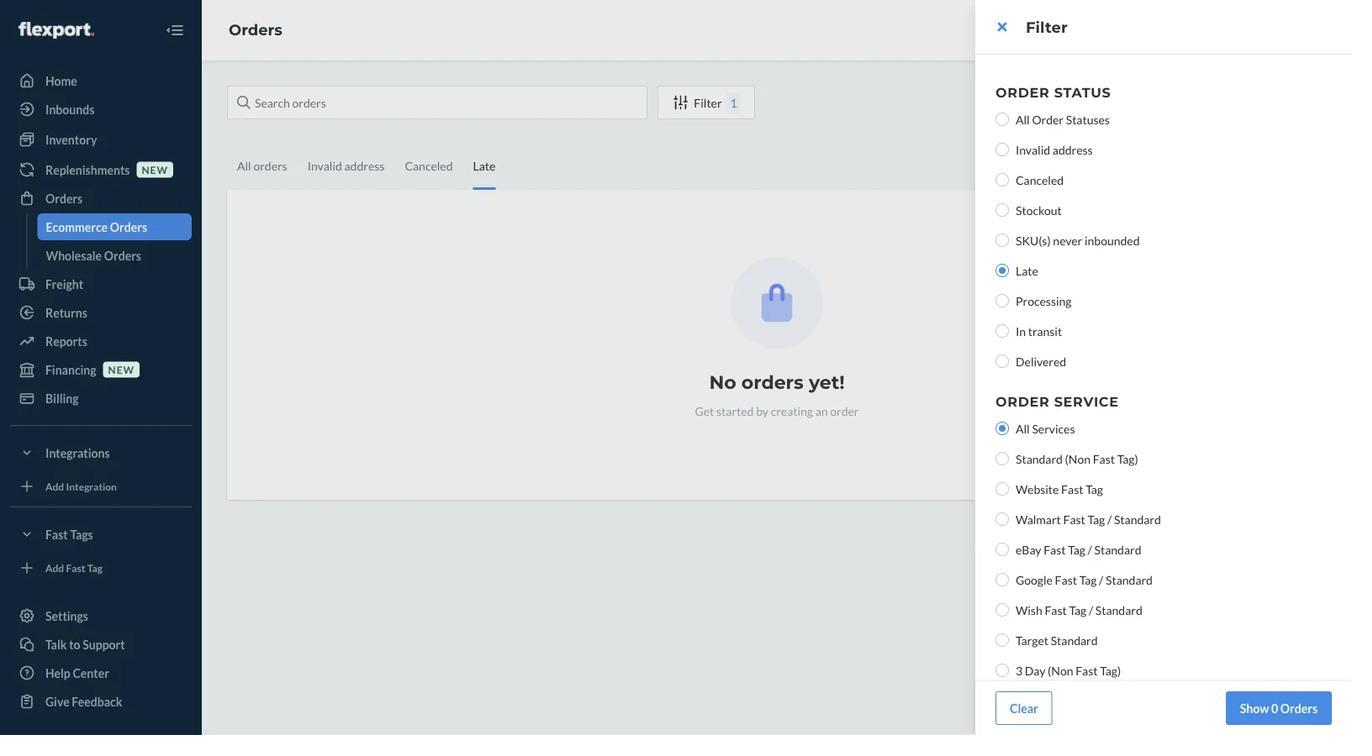 Task type: describe. For each thing, give the bounding box(es) containing it.
1 vertical spatial (non
[[1048, 664, 1074, 678]]

tag for ebay
[[1068, 543, 1086, 557]]

order for status
[[996, 84, 1050, 101]]

clear button
[[996, 692, 1053, 726]]

clear
[[1010, 702, 1038, 716]]

close image
[[998, 20, 1007, 34]]

statuses
[[1066, 112, 1110, 127]]

fast for website
[[1062, 482, 1084, 497]]

standard down the wish fast tag / standard
[[1051, 634, 1098, 648]]

sku(s)
[[1016, 233, 1051, 248]]

/ for walmart
[[1108, 513, 1112, 527]]

order status
[[996, 84, 1111, 101]]

delivered
[[1016, 355, 1067, 369]]

invalid
[[1016, 143, 1051, 157]]

in
[[1016, 324, 1026, 339]]

target
[[1016, 634, 1049, 648]]

fast down target standard
[[1076, 664, 1098, 678]]

show 0 orders button
[[1226, 692, 1332, 726]]

processing
[[1016, 294, 1072, 308]]

ebay
[[1016, 543, 1042, 557]]

3
[[1016, 664, 1023, 678]]

all for order service
[[1016, 422, 1030, 436]]

tag for walmart
[[1088, 513, 1105, 527]]

target standard
[[1016, 634, 1098, 648]]

google
[[1016, 573, 1053, 587]]

3 day (non fast tag)
[[1016, 664, 1121, 678]]

day
[[1025, 664, 1046, 678]]

show
[[1240, 702, 1269, 716]]

all for order status
[[1016, 112, 1030, 127]]

1 vertical spatial order
[[1032, 112, 1064, 127]]

address
[[1053, 143, 1093, 157]]

service
[[1054, 394, 1119, 410]]

0 vertical spatial tag)
[[1117, 452, 1138, 466]]

tag for google
[[1080, 573, 1097, 587]]

never
[[1053, 233, 1083, 248]]

transit
[[1028, 324, 1062, 339]]

wish fast tag / standard
[[1016, 603, 1143, 618]]

late
[[1016, 264, 1039, 278]]



Task type: locate. For each thing, give the bounding box(es) containing it.
all left services
[[1016, 422, 1030, 436]]

tag up ebay fast tag / standard at bottom right
[[1088, 513, 1105, 527]]

all
[[1016, 112, 1030, 127], [1016, 422, 1030, 436]]

/ for wish
[[1089, 603, 1093, 618]]

services
[[1032, 422, 1075, 436]]

website fast tag
[[1016, 482, 1103, 497]]

tag) down the wish fast tag / standard
[[1100, 664, 1121, 678]]

ebay fast tag / standard
[[1016, 543, 1142, 557]]

tag
[[1086, 482, 1103, 497], [1088, 513, 1105, 527], [1068, 543, 1086, 557], [1080, 573, 1097, 587], [1069, 603, 1087, 618]]

tag) down "service"
[[1117, 452, 1138, 466]]

/ for ebay
[[1088, 543, 1092, 557]]

fast right ebay
[[1044, 543, 1066, 557]]

fast right wish
[[1045, 603, 1067, 618]]

website
[[1016, 482, 1059, 497]]

standard for walmart fast tag / standard
[[1114, 513, 1161, 527]]

/ down google fast tag / standard
[[1089, 603, 1093, 618]]

fast
[[1093, 452, 1115, 466], [1062, 482, 1084, 497], [1063, 513, 1086, 527], [1044, 543, 1066, 557], [1055, 573, 1077, 587], [1045, 603, 1067, 618], [1076, 664, 1098, 678]]

1 vertical spatial tag)
[[1100, 664, 1121, 678]]

standard for wish fast tag / standard
[[1096, 603, 1143, 618]]

tag up google fast tag / standard
[[1068, 543, 1086, 557]]

standard up website
[[1016, 452, 1063, 466]]

wish
[[1016, 603, 1043, 618]]

1 all from the top
[[1016, 112, 1030, 127]]

fast for google
[[1055, 573, 1077, 587]]

invalid address
[[1016, 143, 1093, 157]]

orders
[[1281, 702, 1318, 716]]

standard (non fast tag)
[[1016, 452, 1138, 466]]

order
[[996, 84, 1050, 101], [1032, 112, 1064, 127], [996, 394, 1050, 410]]

fast up the website fast tag
[[1093, 452, 1115, 466]]

fast up ebay fast tag / standard at bottom right
[[1063, 513, 1086, 527]]

/ for google
[[1099, 573, 1104, 587]]

0 vertical spatial (non
[[1065, 452, 1091, 466]]

order up all services
[[996, 394, 1050, 410]]

fast right google at the bottom right of the page
[[1055, 573, 1077, 587]]

standard for google fast tag / standard
[[1106, 573, 1153, 587]]

/
[[1108, 513, 1112, 527], [1088, 543, 1092, 557], [1099, 573, 1104, 587], [1089, 603, 1093, 618]]

standard down google fast tag / standard
[[1096, 603, 1143, 618]]

order for service
[[996, 394, 1050, 410]]

(non
[[1065, 452, 1091, 466], [1048, 664, 1074, 678]]

fast for wish
[[1045, 603, 1067, 618]]

tag for wish
[[1069, 603, 1087, 618]]

standard for ebay fast tag / standard
[[1095, 543, 1142, 557]]

canceled
[[1016, 173, 1064, 187]]

order up all order statuses
[[996, 84, 1050, 101]]

order service
[[996, 394, 1119, 410]]

1 vertical spatial all
[[1016, 422, 1030, 436]]

filter
[[1026, 18, 1068, 36]]

tag up the wish fast tag / standard
[[1080, 573, 1097, 587]]

0
[[1272, 702, 1278, 716]]

show 0 orders
[[1240, 702, 1318, 716]]

all services
[[1016, 422, 1075, 436]]

None radio
[[996, 204, 1009, 217], [996, 234, 1009, 247], [996, 264, 1009, 278], [996, 325, 1009, 338], [996, 452, 1009, 466], [996, 483, 1009, 496], [996, 574, 1009, 587], [996, 604, 1009, 617], [996, 634, 1009, 648], [996, 664, 1009, 678], [996, 204, 1009, 217], [996, 234, 1009, 247], [996, 264, 1009, 278], [996, 325, 1009, 338], [996, 452, 1009, 466], [996, 483, 1009, 496], [996, 574, 1009, 587], [996, 604, 1009, 617], [996, 634, 1009, 648], [996, 664, 1009, 678]]

fast for ebay
[[1044, 543, 1066, 557]]

fast down standard (non fast tag)
[[1062, 482, 1084, 497]]

2 vertical spatial order
[[996, 394, 1050, 410]]

all order statuses
[[1016, 112, 1110, 127]]

stockout
[[1016, 203, 1062, 217]]

/ up the wish fast tag / standard
[[1099, 573, 1104, 587]]

in transit
[[1016, 324, 1062, 339]]

0 vertical spatial all
[[1016, 112, 1030, 127]]

fast for walmart
[[1063, 513, 1086, 527]]

status
[[1054, 84, 1111, 101]]

standard
[[1016, 452, 1063, 466], [1114, 513, 1161, 527], [1095, 543, 1142, 557], [1106, 573, 1153, 587], [1096, 603, 1143, 618], [1051, 634, 1098, 648]]

(non right day
[[1048, 664, 1074, 678]]

inbounded
[[1085, 233, 1140, 248]]

tag for website
[[1086, 482, 1103, 497]]

sku(s) never inbounded
[[1016, 233, 1140, 248]]

standard down walmart fast tag / standard
[[1095, 543, 1142, 557]]

/ down walmart fast tag / standard
[[1088, 543, 1092, 557]]

tag up walmart fast tag / standard
[[1086, 482, 1103, 497]]

walmart
[[1016, 513, 1061, 527]]

all up invalid
[[1016, 112, 1030, 127]]

/ up ebay fast tag / standard at bottom right
[[1108, 513, 1112, 527]]

standard up ebay fast tag / standard at bottom right
[[1114, 513, 1161, 527]]

0 vertical spatial order
[[996, 84, 1050, 101]]

order down "order status" on the top right of page
[[1032, 112, 1064, 127]]

google fast tag / standard
[[1016, 573, 1153, 587]]

tag down google fast tag / standard
[[1069, 603, 1087, 618]]

(non up the website fast tag
[[1065, 452, 1091, 466]]

standard up the wish fast tag / standard
[[1106, 573, 1153, 587]]

None radio
[[996, 113, 1009, 126], [996, 143, 1009, 156], [996, 173, 1009, 187], [996, 294, 1009, 308], [996, 355, 1009, 368], [996, 422, 1009, 436], [996, 513, 1009, 526], [996, 543, 1009, 557], [996, 113, 1009, 126], [996, 143, 1009, 156], [996, 173, 1009, 187], [996, 294, 1009, 308], [996, 355, 1009, 368], [996, 422, 1009, 436], [996, 513, 1009, 526], [996, 543, 1009, 557]]

walmart fast tag / standard
[[1016, 513, 1161, 527]]

tag)
[[1117, 452, 1138, 466], [1100, 664, 1121, 678]]

2 all from the top
[[1016, 422, 1030, 436]]



Task type: vqa. For each thing, say whether or not it's contained in the screenshot.
Status
yes



